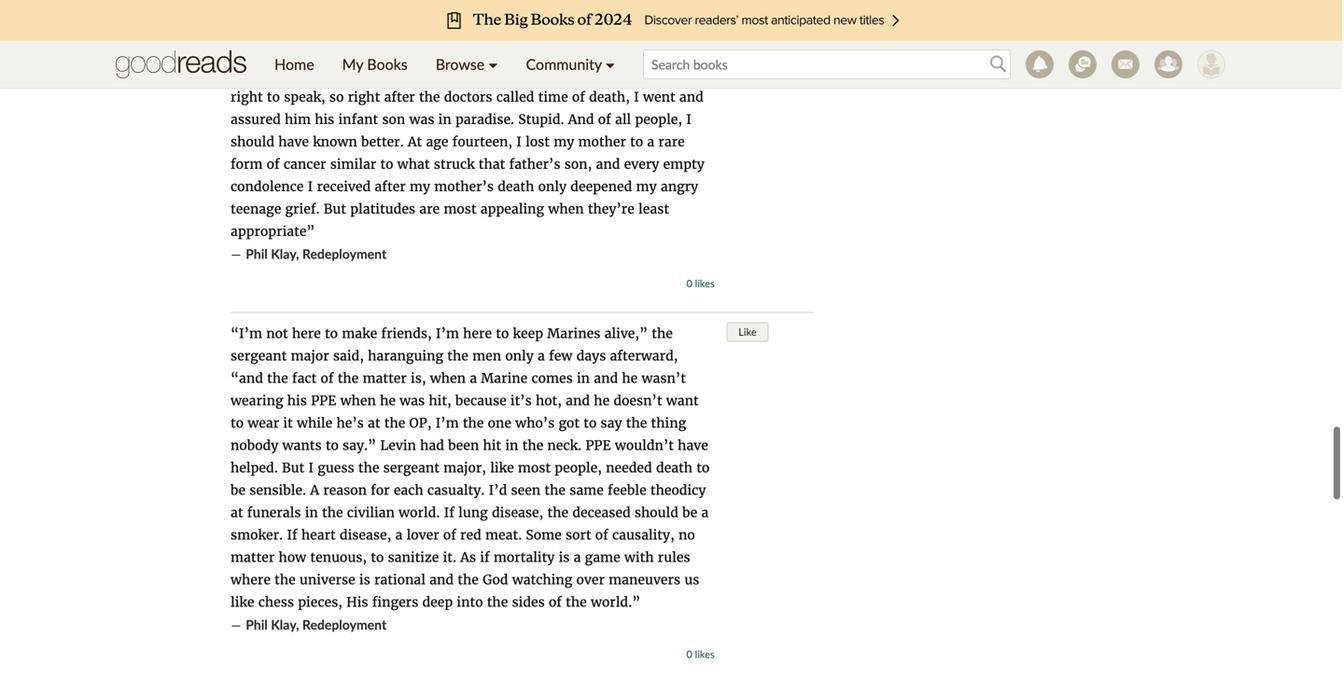 Task type: locate. For each thing, give the bounding box(es) containing it.
i right once.
[[595, 44, 600, 61]]

few
[[549, 348, 573, 365]]

0 vertical spatial like link
[[727, 41, 769, 61]]

redeployment link down platitudes
[[302, 246, 387, 262]]

0 horizontal spatial be
[[231, 482, 246, 499]]

1 vertical spatial had
[[420, 437, 444, 454]]

0 vertical spatial phil
[[246, 246, 268, 262]]

1 vertical spatial redeployment link
[[302, 617, 387, 633]]

had right my
[[383, 44, 407, 61]]

0 horizontal spatial if
[[287, 527, 298, 544]]

1 vertical spatial his
[[315, 111, 335, 128]]

0 horizontal spatial death
[[498, 178, 534, 195]]

1 likes from the top
[[695, 277, 715, 290]]

1 horizontal spatial here
[[463, 325, 492, 342]]

is up his
[[359, 572, 370, 589]]

his inside '"i'm not here to make friends, i'm here to keep marines alive," the sergeant major said, haranguing the men only a few days afterward, "and the fact of the matter is, when a marine comes in and he wasn't wearing his ppe when he was hit, because it's hot, and he doesn't want to wear it while he's at the op, i'm the one who's got to say the thing nobody wants to say." levin had been hit in the neck. ppe wouldn't have helped. but i guess the sergeant major, like most people, needed death to be sensible. a reason for each casualty. i'd seen the same feeble theodicy at funerals in the civilian world. if lung disease, the deceased should be a smoker. if heart disease, a lover of red meat. some sort of causality, no matter how tenuous, to sanitize it. as if mortality is a game with rules where the universe is rational and the god watching over maneuvers us like chess pieces, his fingers deep into the sides of the world." ― phil klay, redeployment'
[[287, 393, 307, 409]]

"and
[[231, 370, 263, 387]]

only down keep
[[505, 348, 534, 365]]

ppe up 'while'
[[311, 393, 336, 409]]

watching
[[512, 572, 573, 589]]

1 like link from the top
[[727, 41, 769, 61]]

priest,
[[314, 44, 356, 61]]

i'm down hit,
[[436, 415, 459, 432]]

1 vertical spatial ―
[[231, 617, 242, 634]]

2 0 likes link from the top
[[687, 648, 715, 661]]

0 horizontal spatial had
[[383, 44, 407, 61]]

0 horizontal spatial ppe
[[311, 393, 336, 409]]

sort
[[566, 527, 592, 544]]

is down sort
[[559, 549, 570, 566]]

doctors
[[444, 89, 493, 106]]

sergeant up each
[[383, 460, 440, 477]]

he up levin
[[380, 393, 396, 409]]

have
[[278, 134, 309, 150], [678, 437, 709, 454]]

but
[[324, 201, 346, 218], [282, 460, 305, 477]]

friend requests image
[[1155, 50, 1183, 78]]

have down him
[[278, 134, 309, 150]]

was
[[604, 44, 630, 61], [409, 111, 435, 128], [400, 393, 425, 409]]

2 right from the left
[[348, 89, 380, 106]]

2 like link from the top
[[727, 323, 769, 342]]

red
[[460, 527, 482, 544]]

what
[[397, 156, 430, 173]]

disease, down seen
[[492, 505, 544, 521]]

appropriate"
[[231, 223, 315, 240]]

the up afterward,
[[652, 325, 673, 342]]

1 vertical spatial be
[[683, 505, 698, 521]]

1 vertical spatial 0
[[687, 648, 693, 661]]

0 vertical spatial disease,
[[492, 505, 544, 521]]

0 likes
[[687, 277, 715, 290], [687, 648, 715, 661]]

at right scream
[[516, 44, 529, 61]]

0 vertical spatial be
[[231, 482, 246, 499]]

0 vertical spatial i'd
[[360, 44, 379, 61]]

menu containing home
[[261, 41, 629, 88]]

after up the son
[[384, 89, 415, 106]]

his left son.
[[394, 66, 414, 83]]

paradise.
[[456, 111, 515, 128]]

but down wants
[[282, 460, 305, 477]]

1 horizontal spatial but
[[324, 201, 346, 218]]

1 0 likes from the top
[[687, 277, 715, 290]]

0 vertical spatial me
[[533, 44, 553, 61]]

hot,
[[536, 393, 562, 409]]

0 vertical spatial redeployment
[[302, 246, 387, 262]]

0 vertical spatial lost
[[366, 66, 390, 83]]

1 vertical spatial matter
[[231, 549, 275, 566]]

seen
[[511, 482, 541, 499]]

be up no
[[683, 505, 698, 521]]

0 for "i'm not here to make friends, i'm here to keep marines alive," the sergeant major said, haranguing the men only a few days afterward, "and the fact of the matter is, when a marine comes in and he wasn't wearing his ppe when he was hit, because it's hot, and he doesn't want to wear it while he's at the op, i'm the one who's got to say the thing nobody wants to say." levin had been hit in the neck. ppe wouldn't have helped. but i guess the sergeant major, like most people, needed death to be sensible. a reason for each casualty. i'd seen the same feeble theodicy at funerals in the civilian world. if lung disease, the deceased should be a smoker. if heart disease, a lover of red meat. some sort of causality, no matter how tenuous, to sanitize it. as if mortality is a game with rules where the universe is rational and the god watching over maneuvers us like chess pieces, his fingers deep into the sides of the world."
[[687, 648, 693, 661]]

1 like from the top
[[739, 44, 757, 57]]

0 vertical spatial 0 likes
[[687, 277, 715, 290]]

and up got
[[566, 393, 590, 409]]

1 horizontal spatial at
[[368, 415, 381, 432]]

0 horizontal spatial his
[[287, 393, 307, 409]]

a right "as
[[259, 44, 266, 61]]

▾ up death,
[[606, 55, 615, 73]]

when
[[548, 201, 584, 218], [430, 370, 466, 387], [340, 393, 376, 409]]

only down father's
[[538, 178, 567, 195]]

2 here from the left
[[463, 325, 492, 342]]

0 vertical spatial at
[[516, 44, 529, 61]]

over
[[577, 572, 605, 589]]

1 horizontal spatial death
[[656, 460, 693, 477]]

1 vertical spatial most
[[518, 460, 551, 477]]

that
[[479, 156, 505, 173]]

1 redeployment link from the top
[[302, 246, 387, 262]]

most inside '"i'm not here to make friends, i'm here to keep marines alive," the sergeant major said, haranguing the men only a few days afterward, "and the fact of the matter is, when a marine comes in and he wasn't wearing his ppe when he was hit, because it's hot, and he doesn't want to wear it while he's at the op, i'm the one who's got to say the thing nobody wants to say." levin had been hit in the neck. ppe wouldn't have helped. but i guess the sergeant major, like most people, needed death to be sensible. a reason for each casualty. i'd seen the same feeble theodicy at funerals in the civilian world. if lung disease, the deceased should be a smoker. if heart disease, a lover of red meat. some sort of causality, no matter how tenuous, to sanitize it. as if mortality is a game with rules where the universe is rational and the god watching over maneuvers us like chess pieces, his fingers deep into the sides of the world." ― phil klay, redeployment'
[[518, 460, 551, 477]]

at up 'smoker.'
[[231, 505, 243, 521]]

when down deepened on the top of the page
[[548, 201, 584, 218]]

and up deep
[[430, 572, 454, 589]]

klay, down 'chess'
[[271, 617, 299, 633]]

ppe down say
[[586, 437, 611, 454]]

2 likes from the top
[[695, 648, 715, 661]]

1 vertical spatial klay,
[[271, 617, 299, 633]]

he up say
[[594, 393, 610, 409]]

his
[[347, 594, 368, 611]]

0 vertical spatial have
[[278, 134, 309, 150]]

lost
[[366, 66, 390, 83], [526, 134, 550, 150]]

how
[[279, 549, 306, 566]]

2 0 from the top
[[687, 648, 693, 661]]

i inside '"i'm not here to make friends, i'm here to keep marines alive," the sergeant major said, haranguing the men only a few days afterward, "and the fact of the matter is, when a marine comes in and he wasn't wearing his ppe when he was hit, because it's hot, and he doesn't want to wear it while he's at the op, i'm the one who's got to say the thing nobody wants to say." levin had been hit in the neck. ppe wouldn't have helped. but i guess the sergeant major, like most people, needed death to be sensible. a reason for each casualty. i'd seen the same feeble theodicy at funerals in the civilian world. if lung disease, the deceased should be a smoker. if heart disease, a lover of red meat. some sort of causality, no matter how tenuous, to sanitize it. as if mortality is a game with rules where the universe is rational and the god watching over maneuvers us like chess pieces, his fingers deep into the sides of the world." ― phil klay, redeployment'
[[309, 460, 314, 477]]

sanitize
[[388, 549, 439, 566]]

to
[[267, 89, 280, 106], [630, 134, 643, 150], [380, 156, 394, 173], [325, 325, 338, 342], [496, 325, 509, 342], [231, 415, 244, 432], [584, 415, 597, 432], [326, 437, 339, 454], [697, 460, 710, 477], [371, 549, 384, 566]]

1 horizontal spatial have
[[678, 437, 709, 454]]

1 vertical spatial redeployment
[[302, 617, 387, 633]]

at inside "as a young priest, i'd had a father scream at me once. i was working in a hospital. he'd just lost his son. i thought my clerical collar gave me the right to speak, so right after the doctors called time of death, i went and assured him his infant son was in paradise. stupid. and of all people, i should have known better. at age fourteen, i lost my mother to a rare form of cancer similar to what struck that father's son, and every empty condolence i received after my mother's death only deepened my angry teenage grief. but platitudes are most appealing when they're least appropriate" ― phil klay, redeployment
[[516, 44, 529, 61]]

phil down appropriate"
[[246, 246, 268, 262]]

i'm right friends,
[[436, 325, 459, 342]]

where
[[231, 572, 271, 589]]

if up how
[[287, 527, 298, 544]]

like link for "i'm not here to make friends, i'm here to keep marines alive," the sergeant major said, haranguing the men only a few days afterward, "and the fact of the matter is, when a marine comes in and he wasn't wearing his ppe when he was hit, because it's hot, and he doesn't want to wear it while he's at the op, i'm the one who's got to say the thing nobody wants to say." levin had been hit in the neck. ppe wouldn't have helped. but i guess the sergeant major, like most people, needed death to be sensible. a reason for each casualty. i'd seen the same feeble theodicy at funerals in the civilian world. if lung disease, the deceased should be a smoker. if heart disease, a lover of red meat. some sort of causality, no matter how tenuous, to sanitize it. as if mortality is a game with rules where the universe is rational and the god watching over maneuvers us like chess pieces, his fingers deep into the sides of the world."
[[727, 323, 769, 342]]

0 vertical spatial 0
[[687, 277, 693, 290]]

"as a young priest, i'd had a father scream at me once. i was working in a hospital. he'd just lost his son. i thought my clerical collar gave me the right to speak, so right after the doctors called time of death, i went and assured him his infant son was in paradise. stupid. and of all people, i should have known better. at age fourteen, i lost my mother to a rare form of cancer similar to what struck that father's son, and every empty condolence i received after my mother's death only deepened my angry teenage grief. but platitudes are most appealing when they're least appropriate" ― phil klay, redeployment
[[231, 44, 709, 263]]

browse ▾
[[436, 55, 498, 73]]

1 horizontal spatial i'd
[[489, 482, 507, 499]]

death up the theodicy
[[656, 460, 693, 477]]

2 horizontal spatial he
[[622, 370, 638, 387]]

1 horizontal spatial only
[[538, 178, 567, 195]]

people, down went at the top
[[635, 111, 683, 128]]

0 vertical spatial should
[[231, 134, 275, 150]]

after
[[384, 89, 415, 106], [375, 178, 406, 195]]

was up collar on the top
[[604, 44, 630, 61]]

death up appealing
[[498, 178, 534, 195]]

only
[[538, 178, 567, 195], [505, 348, 534, 365]]

but inside "as a young priest, i'd had a father scream at me once. i was working in a hospital. he'd just lost his son. i thought my clerical collar gave me the right to speak, so right after the doctors called time of death, i went and assured him his infant son was in paradise. stupid. and of all people, i should have known better. at age fourteen, i lost my mother to a rare form of cancer similar to what struck that father's son, and every empty condolence i received after my mother's death only deepened my angry teenage grief. but platitudes are most appealing when they're least appropriate" ― phil klay, redeployment
[[324, 201, 346, 218]]

cancer
[[284, 156, 326, 173]]

should up causality,
[[635, 505, 679, 521]]

2 klay, from the top
[[271, 617, 299, 633]]

gave
[[630, 66, 660, 83]]

no
[[679, 527, 695, 544]]

0 horizontal spatial should
[[231, 134, 275, 150]]

into
[[457, 594, 483, 611]]

1 horizontal spatial ppe
[[586, 437, 611, 454]]

was down is,
[[400, 393, 425, 409]]

likes for "as a young priest, i'd had a father scream at me once. i was working in a hospital. he'd just lost his son. i thought my clerical collar gave me the right to speak, so right after the doctors called time of death, i went and assured him his infant son was in paradise. stupid. and of all people, i should have known better. at age fourteen, i lost my mother to a rare form of cancer similar to what struck that father's son, and every empty condolence i received after my mother's death only deepened my angry teenage grief. but platitudes are most appealing when they're least appropriate"
[[695, 277, 715, 290]]

0 horizontal spatial most
[[444, 201, 477, 218]]

not
[[266, 325, 288, 342]]

2 like from the top
[[739, 326, 757, 338]]

0 horizontal spatial right
[[231, 89, 263, 106]]

1 vertical spatial only
[[505, 348, 534, 365]]

0 vertical spatial had
[[383, 44, 407, 61]]

1 vertical spatial was
[[409, 111, 435, 128]]

2 0 likes from the top
[[687, 648, 715, 661]]

0 vertical spatial when
[[548, 201, 584, 218]]

right up infant
[[348, 89, 380, 106]]

who's
[[516, 415, 555, 432]]

▾
[[489, 55, 498, 73], [606, 55, 615, 73]]

the up levin
[[384, 415, 406, 432]]

2 vertical spatial when
[[340, 393, 376, 409]]

1 vertical spatial should
[[635, 505, 679, 521]]

1 vertical spatial is
[[359, 572, 370, 589]]

levin
[[380, 437, 416, 454]]

1 vertical spatial have
[[678, 437, 709, 454]]

redeployment down platitudes
[[302, 246, 387, 262]]

1 horizontal spatial had
[[420, 437, 444, 454]]

2 redeployment link from the top
[[302, 617, 387, 633]]

0 vertical spatial 0 likes link
[[687, 277, 715, 290]]

2 ― from the top
[[231, 617, 242, 634]]

sensible.
[[250, 482, 306, 499]]

klay, inside '"i'm not here to make friends, i'm here to keep marines alive," the sergeant major said, haranguing the men only a few days afterward, "and the fact of the matter is, when a marine comes in and he wasn't wearing his ppe when he was hit, because it's hot, and he doesn't want to wear it while he's at the op, i'm the one who's got to say the thing nobody wants to say." levin had been hit in the neck. ppe wouldn't have helped. but i guess the sergeant major, like most people, needed death to be sensible. a reason for each casualty. i'd seen the same feeble theodicy at funerals in the civilian world. if lung disease, the deceased should be a smoker. if heart disease, a lover of red meat. some sort of causality, no matter how tenuous, to sanitize it. as if mortality is a game with rules where the universe is rational and the god watching over maneuvers us like chess pieces, his fingers deep into the sides of the world." ― phil klay, redeployment'
[[271, 617, 299, 633]]

i right son.
[[448, 66, 454, 83]]

all
[[615, 111, 631, 128]]

▾ for community ▾
[[606, 55, 615, 73]]

i'd left seen
[[489, 482, 507, 499]]

1 horizontal spatial most
[[518, 460, 551, 477]]

0 horizontal spatial me
[[533, 44, 553, 61]]

should
[[231, 134, 275, 150], [635, 505, 679, 521]]

have down thing
[[678, 437, 709, 454]]

the down who's
[[523, 437, 544, 454]]

in right hit on the bottom left
[[505, 437, 519, 454]]

1 vertical spatial ppe
[[586, 437, 611, 454]]

collar
[[589, 66, 626, 83]]

nobody
[[231, 437, 279, 454]]

is,
[[411, 370, 426, 387]]

i'm
[[436, 325, 459, 342], [436, 415, 459, 432]]

1 ― from the top
[[231, 246, 242, 263]]

0 vertical spatial after
[[384, 89, 415, 106]]

0 vertical spatial death
[[498, 178, 534, 195]]

like for "as a young priest, i'd had a father scream at me once. i was working in a hospital. he'd just lost his son. i thought my clerical collar gave me the right to speak, so right after the doctors called time of death, i went and assured him his infant son was in paradise. stupid. and of all people, i should have known better. at age fourteen, i lost my mother to a rare form of cancer similar to what struck that father's son, and every empty condolence i received after my mother's death only deepened my angry teenage grief. but platitudes are most appealing when they're least appropriate"
[[739, 44, 757, 57]]

0 vertical spatial is
[[559, 549, 570, 566]]

1 phil from the top
[[246, 246, 268, 262]]

2 phil from the top
[[246, 617, 268, 633]]

a
[[259, 44, 266, 61], [411, 44, 418, 61], [231, 66, 238, 83], [647, 134, 655, 150], [538, 348, 545, 365], [470, 370, 477, 387], [702, 505, 709, 521], [395, 527, 403, 544], [574, 549, 581, 566]]

be down helped. at the bottom left of the page
[[231, 482, 246, 499]]

at
[[516, 44, 529, 61], [368, 415, 381, 432], [231, 505, 243, 521]]

0 likes link for "as a young priest, i'd had a father scream at me once. i was working in a hospital. he'd just lost his son. i thought my clerical collar gave me the right to speak, so right after the doctors called time of death, i went and assured him his infant son was in paradise. stupid. and of all people, i should have known better. at age fourteen, i lost my mother to a rare form of cancer similar to what struck that father's son, and every empty condolence i received after my mother's death only deepened my angry teenage grief. but platitudes are most appealing when they're least appropriate"
[[687, 277, 715, 290]]

scream
[[466, 44, 512, 61]]

most up seen
[[518, 460, 551, 477]]

1 ▾ from the left
[[489, 55, 498, 73]]

redeployment link for redeployment
[[302, 246, 387, 262]]

when inside "as a young priest, i'd had a father scream at me once. i was working in a hospital. he'd just lost his son. i thought my clerical collar gave me the right to speak, so right after the doctors called time of death, i went and assured him his infant son was in paradise. stupid. and of all people, i should have known better. at age fourteen, i lost my mother to a rare form of cancer similar to what struck that father's son, and every empty condolence i received after my mother's death only deepened my angry teenage grief. but platitudes are most appealing when they're least appropriate" ― phil klay, redeployment
[[548, 201, 584, 218]]

1 0 likes link from the top
[[687, 277, 715, 290]]

0 vertical spatial like
[[739, 44, 757, 57]]

a down the theodicy
[[702, 505, 709, 521]]

0 vertical spatial likes
[[695, 277, 715, 290]]

me
[[533, 44, 553, 61], [663, 66, 684, 83]]

1 horizontal spatial is
[[559, 549, 570, 566]]

inbox image
[[1112, 50, 1140, 78]]

menu
[[261, 41, 629, 88]]

the down because
[[463, 415, 484, 432]]

0 vertical spatial most
[[444, 201, 477, 218]]

i up a
[[309, 460, 314, 477]]

right
[[231, 89, 263, 106], [348, 89, 380, 106]]

"as
[[231, 44, 255, 61]]

is
[[559, 549, 570, 566], [359, 572, 370, 589]]

0 horizontal spatial have
[[278, 134, 309, 150]]

1 klay, from the top
[[271, 246, 299, 262]]

lung
[[459, 505, 488, 521]]

father
[[422, 44, 462, 61]]

of left all
[[598, 111, 611, 128]]

rules
[[658, 549, 691, 566]]

1 horizontal spatial disease,
[[492, 505, 544, 521]]

marine
[[481, 370, 528, 387]]

in down a
[[305, 505, 318, 521]]

0 vertical spatial like
[[490, 460, 514, 477]]

0 horizontal spatial but
[[282, 460, 305, 477]]

0 horizontal spatial i'd
[[360, 44, 379, 61]]

to up every
[[630, 134, 643, 150]]

Search books text field
[[643, 49, 1011, 79]]

― down where
[[231, 617, 242, 634]]

1 vertical spatial likes
[[695, 648, 715, 661]]

1 horizontal spatial ▾
[[606, 55, 615, 73]]

only inside '"i'm not here to make friends, i'm here to keep marines alive," the sergeant major said, haranguing the men only a few days afterward, "and the fact of the matter is, when a marine comes in and he wasn't wearing his ppe when he was hit, because it's hot, and he doesn't want to wear it while he's at the op, i'm the one who's got to say the thing nobody wants to say." levin had been hit in the neck. ppe wouldn't have helped. but i guess the sergeant major, like most people, needed death to be sensible. a reason for each casualty. i'd seen the same feeble theodicy at funerals in the civilian world. if lung disease, the deceased should be a smoker. if heart disease, a lover of red meat. some sort of causality, no matter how tenuous, to sanitize it. as if mortality is a game with rules where the universe is rational and the god watching over maneuvers us like chess pieces, his fingers deep into the sides of the world." ― phil klay, redeployment'
[[505, 348, 534, 365]]

like down where
[[231, 594, 254, 611]]

should inside '"i'm not here to make friends, i'm here to keep marines alive," the sergeant major said, haranguing the men only a few days afterward, "and the fact of the matter is, when a marine comes in and he wasn't wearing his ppe when he was hit, because it's hot, and he doesn't want to wear it while he's at the op, i'm the one who's got to say the thing nobody wants to say." levin had been hit in the neck. ppe wouldn't have helped. but i guess the sergeant major, like most people, needed death to be sensible. a reason for each casualty. i'd seen the same feeble theodicy at funerals in the civilian world. if lung disease, the deceased should be a smoker. if heart disease, a lover of red meat. some sort of causality, no matter how tenuous, to sanitize it. as if mortality is a game with rules where the universe is rational and the god watching over maneuvers us like chess pieces, his fingers deep into the sides of the world." ― phil klay, redeployment'
[[635, 505, 679, 521]]

the down reason
[[322, 505, 343, 521]]

1 vertical spatial 0 likes
[[687, 648, 715, 661]]

and down mother
[[596, 156, 620, 173]]

say."
[[343, 437, 376, 454]]

phil
[[246, 246, 268, 262], [246, 617, 268, 633]]

0 vertical spatial if
[[444, 505, 455, 521]]

i'd up just
[[360, 44, 379, 61]]

should down assured
[[231, 134, 275, 150]]

1 vertical spatial when
[[430, 370, 466, 387]]

1 vertical spatial people,
[[555, 460, 602, 477]]

1 horizontal spatial be
[[683, 505, 698, 521]]

been
[[448, 437, 479, 454]]

2 ▾ from the left
[[606, 55, 615, 73]]

0 horizontal spatial like
[[231, 594, 254, 611]]

after up platitudes
[[375, 178, 406, 195]]

meat.
[[486, 527, 522, 544]]

1 horizontal spatial should
[[635, 505, 679, 521]]

1 vertical spatial me
[[663, 66, 684, 83]]

of down watching
[[549, 594, 562, 611]]

2 redeployment from the top
[[302, 617, 387, 633]]

0 vertical spatial people,
[[635, 111, 683, 128]]

days
[[577, 348, 606, 365]]

1 horizontal spatial if
[[444, 505, 455, 521]]

books
[[367, 55, 408, 73]]

1 0 from the top
[[687, 277, 693, 290]]

1 vertical spatial if
[[287, 527, 298, 544]]

the down as
[[458, 572, 479, 589]]

be
[[231, 482, 246, 499], [683, 505, 698, 521]]

▾ right browse
[[489, 55, 498, 73]]

he up 'doesn't'
[[622, 370, 638, 387]]

phil inside "as a young priest, i'd had a father scream at me once. i was working in a hospital. he'd just lost his son. i thought my clerical collar gave me the right to speak, so right after the doctors called time of death, i went and assured him his infant son was in paradise. stupid. and of all people, i should have known better. at age fourteen, i lost my mother to a rare form of cancer similar to what struck that father's son, and every empty condolence i received after my mother's death only deepened my angry teenage grief. but platitudes are most appealing when they're least appropriate" ― phil klay, redeployment
[[246, 246, 268, 262]]

1 horizontal spatial sergeant
[[383, 460, 440, 477]]

0 vertical spatial ―
[[231, 246, 242, 263]]

assured
[[231, 111, 281, 128]]

0
[[687, 277, 693, 290], [687, 648, 693, 661]]

klay, down appropriate"
[[271, 246, 299, 262]]

2 vertical spatial was
[[400, 393, 425, 409]]

world."
[[591, 594, 641, 611]]

here
[[292, 325, 321, 342], [463, 325, 492, 342]]

redeployment down his
[[302, 617, 387, 633]]

0 vertical spatial ppe
[[311, 393, 336, 409]]

it
[[283, 415, 293, 432]]

i up father's
[[517, 134, 522, 150]]

only inside "as a young priest, i'd had a father scream at me once. i was working in a hospital. he'd just lost his son. i thought my clerical collar gave me the right to speak, so right after the doctors called time of death, i went and assured him his infant son was in paradise. stupid. and of all people, i should have known better. at age fourteen, i lost my mother to a rare form of cancer similar to what struck that father's son, and every empty condolence i received after my mother's death only deepened my angry teenage grief. but platitudes are most appealing when they're least appropriate" ― phil klay, redeployment
[[538, 178, 567, 195]]

1 vertical spatial 0 likes link
[[687, 648, 715, 661]]

0 horizontal spatial at
[[231, 505, 243, 521]]

likes
[[695, 277, 715, 290], [695, 648, 715, 661]]

was up at
[[409, 111, 435, 128]]

1 horizontal spatial lost
[[526, 134, 550, 150]]

to down better.
[[380, 156, 394, 173]]

make
[[342, 325, 377, 342]]

infant
[[338, 111, 378, 128]]

matter down 'haranguing'
[[363, 370, 407, 387]]

0 vertical spatial klay,
[[271, 246, 299, 262]]

major
[[291, 348, 329, 365]]

of right fact
[[321, 370, 334, 387]]

0 vertical spatial only
[[538, 178, 567, 195]]

1 redeployment from the top
[[302, 246, 387, 262]]

the down 'god'
[[487, 594, 508, 611]]

1 horizontal spatial people,
[[635, 111, 683, 128]]

here up major
[[292, 325, 321, 342]]

had inside '"i'm not here to make friends, i'm here to keep marines alive," the sergeant major said, haranguing the men only a few days afterward, "and the fact of the matter is, when a marine comes in and he wasn't wearing his ppe when he was hit, because it's hot, and he doesn't want to wear it while he's at the op, i'm the one who's got to say the thing nobody wants to say." levin had been hit in the neck. ppe wouldn't have helped. but i guess the sergeant major, like most people, needed death to be sensible. a reason for each casualty. i'd seen the same feeble theodicy at funerals in the civilian world. if lung disease, the deceased should be a smoker. if heart disease, a lover of red meat. some sort of causality, no matter how tenuous, to sanitize it. as if mortality is a game with rules where the universe is rational and the god watching over maneuvers us like chess pieces, his fingers deep into the sides of the world." ― phil klay, redeployment'
[[420, 437, 444, 454]]

his down fact
[[287, 393, 307, 409]]

lost right my
[[366, 66, 390, 83]]

1 vertical spatial like link
[[727, 323, 769, 342]]



Task type: vqa. For each thing, say whether or not it's contained in the screenshot.
The A inside The Looking For Help Navigating The Busy World Of Book Marketing? You'Ve Come To The Right Place! There'S A Ton Of Helpful Information About Effective Book Promotion For Authors Right Here On The...
no



Task type: describe. For each thing, give the bounding box(es) containing it.
likes for "i'm not here to make friends, i'm here to keep marines alive," the sergeant major said, haranguing the men only a few days afterward, "and the fact of the matter is, when a marine comes in and he wasn't wearing his ppe when he was hit, because it's hot, and he doesn't want to wear it while he's at the op, i'm the one who's got to say the thing nobody wants to say." levin had been hit in the neck. ppe wouldn't have helped. but i guess the sergeant major, like most people, needed death to be sensible. a reason for each casualty. i'd seen the same feeble theodicy at funerals in the civilian world. if lung disease, the deceased should be a smoker. if heart disease, a lover of red meat. some sort of causality, no matter how tenuous, to sanitize it. as if mortality is a game with rules where the universe is rational and the god watching over maneuvers us like chess pieces, his fingers deep into the sides of the world."
[[695, 648, 715, 661]]

men
[[473, 348, 502, 365]]

neck.
[[548, 437, 582, 454]]

each
[[394, 482, 424, 499]]

the right seen
[[545, 482, 566, 499]]

they're
[[588, 201, 635, 218]]

― inside "as a young priest, i'd had a father scream at me once. i was working in a hospital. he'd just lost his son. i thought my clerical collar gave me the right to speak, so right after the doctors called time of death, i went and assured him his infant son was in paradise. stupid. and of all people, i should have known better. at age fourteen, i lost my mother to a rare form of cancer similar to what struck that father's son, and every empty condolence i received after my mother's death only deepened my angry teenage grief. but platitudes are most appealing when they're least appropriate" ― phil klay, redeployment
[[231, 246, 242, 263]]

deepened
[[571, 178, 632, 195]]

1 here from the left
[[292, 325, 321, 342]]

with
[[625, 549, 654, 566]]

every
[[624, 156, 660, 173]]

my group discussions image
[[1069, 50, 1097, 78]]

funerals
[[247, 505, 301, 521]]

of up condolence
[[267, 156, 280, 173]]

comes
[[532, 370, 573, 387]]

a left lover
[[395, 527, 403, 544]]

1 i'm from the top
[[436, 325, 459, 342]]

hit
[[483, 437, 502, 454]]

2 i'm from the top
[[436, 415, 459, 432]]

my up son,
[[554, 134, 575, 150]]

notifications image
[[1026, 50, 1054, 78]]

wouldn't
[[615, 437, 674, 454]]

the down 'say."'
[[358, 460, 379, 477]]

to up rational
[[371, 549, 384, 566]]

in down the days on the left of page
[[577, 370, 590, 387]]

us
[[685, 572, 700, 589]]

like link for "as a young priest, i'd had a father scream at me once. i was working in a hospital. he'd just lost his son. i thought my clerical collar gave me the right to speak, so right after the doctors called time of death, i went and assured him his infant son was in paradise. stupid. and of all people, i should have known better. at age fourteen, i lost my mother to a rare form of cancer similar to what struck that father's son, and every empty condolence i received after my mother's death only deepened my angry teenage grief. but platitudes are most appealing when they're least appropriate"
[[727, 41, 769, 61]]

a left father
[[411, 44, 418, 61]]

smoker.
[[231, 527, 283, 544]]

1 vertical spatial at
[[368, 415, 381, 432]]

my up called
[[514, 66, 534, 83]]

Search for books to add to your shelves search field
[[643, 49, 1011, 79]]

of up 'and' on the left top
[[572, 89, 585, 106]]

klay, inside "as a young priest, i'd had a father scream at me once. i was working in a hospital. he'd just lost his son. i thought my clerical collar gave me the right to speak, so right after the doctors called time of death, i went and assured him his infant son was in paradise. stupid. and of all people, i should have known better. at age fourteen, i lost my mother to a rare form of cancer similar to what struck that father's son, and every empty condolence i received after my mother's death only deepened my angry teenage grief. but platitudes are most appealing when they're least appropriate" ― phil klay, redeployment
[[271, 246, 299, 262]]

to up the theodicy
[[697, 460, 710, 477]]

casualty.
[[428, 482, 485, 499]]

for
[[371, 482, 390, 499]]

and right went at the top
[[680, 89, 704, 106]]

a left 'few'
[[538, 348, 545, 365]]

a down "as
[[231, 66, 238, 83]]

redeployment link for in
[[302, 617, 387, 633]]

should inside "as a young priest, i'd had a father scream at me once. i was working in a hospital. he'd just lost his son. i thought my clerical collar gave me the right to speak, so right after the doctors called time of death, i went and assured him his infant son was in paradise. stupid. and of all people, i should have known better. at age fourteen, i lost my mother to a rare form of cancer similar to what struck that father's son, and every empty condolence i received after my mother's death only deepened my angry teenage grief. but platitudes are most appealing when they're least appropriate" ― phil klay, redeployment
[[231, 134, 275, 150]]

grief.
[[285, 201, 320, 218]]

guess
[[318, 460, 354, 477]]

i left went at the top
[[634, 89, 639, 106]]

mother's
[[434, 178, 494, 195]]

fourteen,
[[453, 134, 513, 150]]

1 vertical spatial sergeant
[[383, 460, 440, 477]]

time
[[538, 89, 568, 106]]

my
[[342, 55, 363, 73]]

0 for "as a young priest, i'd had a father scream at me once. i was working in a hospital. he'd just lost his son. i thought my clerical collar gave me the right to speak, so right after the doctors called time of death, i went and assured him his infant son was in paradise. stupid. and of all people, i should have known better. at age fourteen, i lost my mother to a rare form of cancer similar to what struck that father's son, and every empty condolence i received after my mother's death only deepened my angry teenage grief. but platitudes are most appealing when they're least appropriate"
[[687, 277, 693, 290]]

1 horizontal spatial matter
[[363, 370, 407, 387]]

to down the hospital.
[[267, 89, 280, 106]]

redeployment inside '"i'm not here to make friends, i'm here to keep marines alive," the sergeant major said, haranguing the men only a few days afterward, "and the fact of the matter is, when a marine comes in and he wasn't wearing his ppe when he was hit, because it's hot, and he doesn't want to wear it while he's at the op, i'm the one who's got to say the thing nobody wants to say." levin had been hit in the neck. ppe wouldn't have helped. but i guess the sergeant major, like most people, needed death to be sensible. a reason for each casualty. i'd seen the same feeble theodicy at funerals in the civilian world. if lung disease, the deceased should be a smoker. if heart disease, a lover of red meat. some sort of causality, no matter how tenuous, to sanitize it. as if mortality is a game with rules where the universe is rational and the god watching over maneuvers us like chess pieces, his fingers deep into the sides of the world." ― phil klay, redeployment'
[[302, 617, 387, 633]]

speak,
[[284, 89, 326, 106]]

death,
[[589, 89, 630, 106]]

the down how
[[275, 572, 296, 589]]

"i'm
[[231, 325, 262, 342]]

age
[[426, 134, 449, 150]]

thought
[[458, 66, 510, 83]]

i down cancer
[[308, 178, 313, 195]]

appealing
[[481, 201, 544, 218]]

op,
[[409, 415, 432, 432]]

hit,
[[429, 393, 452, 409]]

1 horizontal spatial his
[[315, 111, 335, 128]]

went
[[643, 89, 676, 106]]

death inside "as a young priest, i'd had a father scream at me once. i was working in a hospital. he'd just lost his son. i thought my clerical collar gave me the right to speak, so right after the doctors called time of death, i went and assured him his infant son was in paradise. stupid. and of all people, i should have known better. at age fourteen, i lost my mother to a rare form of cancer similar to what struck that father's son, and every empty condolence i received after my mother's death only deepened my angry teenage grief. but platitudes are most appealing when they're least appropriate" ― phil klay, redeployment
[[498, 178, 534, 195]]

the left fact
[[267, 370, 288, 387]]

him
[[285, 111, 311, 128]]

like for "i'm not here to make friends, i'm here to keep marines alive," the sergeant major said, haranguing the men only a few days afterward, "and the fact of the matter is, when a marine comes in and he wasn't wearing his ppe when he was hit, because it's hot, and he doesn't want to wear it while he's at the op, i'm the one who's got to say the thing nobody wants to say." levin had been hit in the neck. ppe wouldn't have helped. but i guess the sergeant major, like most people, needed death to be sensible. a reason for each casualty. i'd seen the same feeble theodicy at funerals in the civilian world. if lung disease, the deceased should be a smoker. if heart disease, a lover of red meat. some sort of causality, no matter how tenuous, to sanitize it. as if mortality is a game with rules where the universe is rational and the god watching over maneuvers us like chess pieces, his fingers deep into the sides of the world."
[[739, 326, 757, 338]]

sides
[[512, 594, 545, 611]]

he's
[[337, 415, 364, 432]]

a
[[310, 482, 319, 499]]

1 vertical spatial lost
[[526, 134, 550, 150]]

so
[[330, 89, 344, 106]]

my books
[[342, 55, 408, 73]]

phil inside '"i'm not here to make friends, i'm here to keep marines alive," the sergeant major said, haranguing the men only a few days afterward, "and the fact of the matter is, when a marine comes in and he wasn't wearing his ppe when he was hit, because it's hot, and he doesn't want to wear it while he's at the op, i'm the one who's got to say the thing nobody wants to say." levin had been hit in the neck. ppe wouldn't have helped. but i guess the sergeant major, like most people, needed death to be sensible. a reason for each casualty. i'd seen the same feeble theodicy at funerals in the civilian world. if lung disease, the deceased should be a smoker. if heart disease, a lover of red meat. some sort of causality, no matter how tenuous, to sanitize it. as if mortality is a game with rules where the universe is rational and the god watching over maneuvers us like chess pieces, his fingers deep into the sides of the world." ― phil klay, redeployment'
[[246, 617, 268, 633]]

afterward,
[[610, 348, 678, 365]]

as
[[461, 549, 476, 566]]

people, inside "as a young priest, i'd had a father scream at me once. i was working in a hospital. he'd just lost his son. i thought my clerical collar gave me the right to speak, so right after the doctors called time of death, i went and assured him his infant son was in paradise. stupid. and of all people, i should have known better. at age fourteen, i lost my mother to a rare form of cancer similar to what struck that father's son, and every empty condolence i received after my mother's death only deepened my angry teenage grief. but platitudes are most appealing when they're least appropriate" ― phil klay, redeployment
[[635, 111, 683, 128]]

but inside '"i'm not here to make friends, i'm here to keep marines alive," the sergeant major said, haranguing the men only a few days afterward, "and the fact of the matter is, when a marine comes in and he wasn't wearing his ppe when he was hit, because it's hot, and he doesn't want to wear it while he's at the op, i'm the one who's got to say the thing nobody wants to say." levin had been hit in the neck. ppe wouldn't have helped. but i guess the sergeant major, like most people, needed death to be sensible. a reason for each casualty. i'd seen the same feeble theodicy at funerals in the civilian world. if lung disease, the deceased should be a smoker. if heart disease, a lover of red meat. some sort of causality, no matter how tenuous, to sanitize it. as if mortality is a game with rules where the universe is rational and the god watching over maneuvers us like chess pieces, his fingers deep into the sides of the world." ― phil klay, redeployment'
[[282, 460, 305, 477]]

have inside '"i'm not here to make friends, i'm here to keep marines alive," the sergeant major said, haranguing the men only a few days afterward, "and the fact of the matter is, when a marine comes in and he wasn't wearing his ppe when he was hit, because it's hot, and he doesn't want to wear it while he's at the op, i'm the one who's got to say the thing nobody wants to say." levin had been hit in the neck. ppe wouldn't have helped. but i guess the sergeant major, like most people, needed death to be sensible. a reason for each casualty. i'd seen the same feeble theodicy at funerals in the civilian world. if lung disease, the deceased should be a smoker. if heart disease, a lover of red meat. some sort of causality, no matter how tenuous, to sanitize it. as if mortality is a game with rules where the universe is rational and the god watching over maneuvers us like chess pieces, his fingers deep into the sides of the world." ― phil klay, redeployment'
[[678, 437, 709, 454]]

0 horizontal spatial is
[[359, 572, 370, 589]]

heart
[[301, 527, 336, 544]]

a down sort
[[574, 549, 581, 566]]

form
[[231, 156, 263, 173]]

my down every
[[636, 178, 657, 195]]

lover
[[407, 527, 439, 544]]

wear
[[248, 415, 279, 432]]

"i'm not here to make friends, i'm here to keep marines alive," the sergeant major said, haranguing the men only a few days afterward, "and the fact of the matter is, when a marine comes in and he wasn't wearing his ppe when he was hit, because it's hot, and he doesn't want to wear it while he's at the op, i'm the one who's got to say the thing nobody wants to say." levin had been hit in the neck. ppe wouldn't have helped. but i guess the sergeant major, like most people, needed death to be sensible. a reason for each casualty. i'd seen the same feeble theodicy at funerals in the civilian world. if lung disease, the deceased should be a smoker. if heart disease, a lover of red meat. some sort of causality, no matter how tenuous, to sanitize it. as if mortality is a game with rules where the universe is rational and the god watching over maneuvers us like chess pieces, his fingers deep into the sides of the world." ― phil klay, redeployment
[[231, 325, 710, 634]]

sam green image
[[1198, 50, 1226, 78]]

i'd inside "as a young priest, i'd had a father scream at me once. i was working in a hospital. he'd just lost his son. i thought my clerical collar gave me the right to speak, so right after the doctors called time of death, i went and assured him his infant son was in paradise. stupid. and of all people, i should have known better. at age fourteen, i lost my mother to a rare form of cancer similar to what struck that father's son, and every empty condolence i received after my mother's death only deepened my angry teenage grief. but platitudes are most appealing when they're least appropriate" ― phil klay, redeployment
[[360, 44, 379, 61]]

0 horizontal spatial disease,
[[340, 527, 392, 544]]

1 vertical spatial like
[[231, 594, 254, 611]]

was inside '"i'm not here to make friends, i'm here to keep marines alive," the sergeant major said, haranguing the men only a few days afterward, "and the fact of the matter is, when a marine comes in and he wasn't wearing his ppe when he was hit, because it's hot, and he doesn't want to wear it while he's at the op, i'm the one who's got to say the thing nobody wants to say." levin had been hit in the neck. ppe wouldn't have helped. but i guess the sergeant major, like most people, needed death to be sensible. a reason for each casualty. i'd seen the same feeble theodicy at funerals in the civilian world. if lung disease, the deceased should be a smoker. if heart disease, a lover of red meat. some sort of causality, no matter how tenuous, to sanitize it. as if mortality is a game with rules where the universe is rational and the god watching over maneuvers us like chess pieces, his fingers deep into the sides of the world." ― phil klay, redeployment'
[[400, 393, 425, 409]]

people, inside '"i'm not here to make friends, i'm here to keep marines alive," the sergeant major said, haranguing the men only a few days afterward, "and the fact of the matter is, when a marine comes in and he wasn't wearing his ppe when he was hit, because it's hot, and he doesn't want to wear it while he's at the op, i'm the one who's got to say the thing nobody wants to say." levin had been hit in the neck. ppe wouldn't have helped. but i guess the sergeant major, like most people, needed death to be sensible. a reason for each casualty. i'd seen the same feeble theodicy at funerals in the civilian world. if lung disease, the deceased should be a smoker. if heart disease, a lover of red meat. some sort of causality, no matter how tenuous, to sanitize it. as if mortality is a game with rules where the universe is rational and the god watching over maneuvers us like chess pieces, his fingers deep into the sides of the world." ― phil klay, redeployment'
[[555, 460, 602, 477]]

haranguing
[[368, 348, 444, 365]]

have inside "as a young priest, i'd had a father scream at me once. i was working in a hospital. he'd just lost his son. i thought my clerical collar gave me the right to speak, so right after the doctors called time of death, i went and assured him his infant son was in paradise. stupid. and of all people, i should have known better. at age fourteen, i lost my mother to a rare form of cancer similar to what struck that father's son, and every empty condolence i received after my mother's death only deepened my angry teenage grief. but platitudes are most appealing when they're least appropriate" ― phil klay, redeployment
[[278, 134, 309, 150]]

to right got
[[584, 415, 597, 432]]

god
[[483, 572, 508, 589]]

feeble
[[608, 482, 647, 499]]

0 horizontal spatial matter
[[231, 549, 275, 566]]

doesn't
[[614, 393, 663, 409]]

received
[[317, 178, 371, 195]]

the down over
[[566, 594, 587, 611]]

0 vertical spatial his
[[394, 66, 414, 83]]

rare
[[659, 134, 685, 150]]

― inside '"i'm not here to make friends, i'm here to keep marines alive," the sergeant major said, haranguing the men only a few days afterward, "and the fact of the matter is, when a marine comes in and he wasn't wearing his ppe when he was hit, because it's hot, and he doesn't want to wear it while he's at the op, i'm the one who's got to say the thing nobody wants to say." levin had been hit in the neck. ppe wouldn't have helped. but i guess the sergeant major, like most people, needed death to be sensible. a reason for each casualty. i'd seen the same feeble theodicy at funerals in the civilian world. if lung disease, the deceased should be a smoker. if heart disease, a lover of red meat. some sort of causality, no matter how tenuous, to sanitize it. as if mortality is a game with rules where the universe is rational and the god watching over maneuvers us like chess pieces, his fingers deep into the sides of the world." ― phil klay, redeployment'
[[231, 617, 242, 634]]

to left wear
[[231, 415, 244, 432]]

mother
[[578, 134, 626, 150]]

1 vertical spatial after
[[375, 178, 406, 195]]

death inside '"i'm not here to make friends, i'm here to keep marines alive," the sergeant major said, haranguing the men only a few days afterward, "and the fact of the matter is, when a marine comes in and he wasn't wearing his ppe when he was hit, because it's hot, and he doesn't want to wear it while he's at the op, i'm the one who's got to say the thing nobody wants to say." levin had been hit in the neck. ppe wouldn't have helped. but i guess the sergeant major, like most people, needed death to be sensible. a reason for each casualty. i'd seen the same feeble theodicy at funerals in the civilian world. if lung disease, the deceased should be a smoker. if heart disease, a lover of red meat. some sort of causality, no matter how tenuous, to sanitize it. as if mortality is a game with rules where the universe is rational and the god watching over maneuvers us like chess pieces, his fingers deep into the sides of the world." ― phil klay, redeployment'
[[656, 460, 693, 477]]

the down said,
[[338, 370, 359, 387]]

i'd inside '"i'm not here to make friends, i'm here to keep marines alive," the sergeant major said, haranguing the men only a few days afterward, "and the fact of the matter is, when a marine comes in and he wasn't wearing his ppe when he was hit, because it's hot, and he doesn't want to wear it while he's at the op, i'm the one who's got to say the thing nobody wants to say." levin had been hit in the neck. ppe wouldn't have helped. but i guess the sergeant major, like most people, needed death to be sensible. a reason for each casualty. i'd seen the same feeble theodicy at funerals in the civilian world. if lung disease, the deceased should be a smoker. if heart disease, a lover of red meat. some sort of causality, no matter how tenuous, to sanitize it. as if mortality is a game with rules where the universe is rational and the god watching over maneuvers us like chess pieces, his fingers deep into the sides of the world." ― phil klay, redeployment'
[[489, 482, 507, 499]]

community ▾
[[526, 55, 615, 73]]

to up the guess
[[326, 437, 339, 454]]

needed
[[606, 460, 652, 477]]

better.
[[361, 134, 404, 150]]

working
[[633, 44, 688, 61]]

reason
[[323, 482, 367, 499]]

just
[[337, 66, 362, 83]]

and down the days on the left of page
[[594, 370, 618, 387]]

to left keep
[[496, 325, 509, 342]]

the down son.
[[419, 89, 440, 106]]

redeployment inside "as a young priest, i'd had a father scream at me once. i was working in a hospital. he'd just lost his son. i thought my clerical collar gave me the right to speak, so right after the doctors called time of death, i went and assured him his infant son was in paradise. stupid. and of all people, i should have known better. at age fourteen, i lost my mother to a rare form of cancer similar to what struck that father's son, and every empty condolence i received after my mother's death only deepened my angry teenage grief. but platitudes are most appealing when they're least appropriate" ― phil klay, redeployment
[[302, 246, 387, 262]]

▾ for browse ▾
[[489, 55, 498, 73]]

keep
[[513, 325, 543, 342]]

0 likes for "i'm not here to make friends, i'm here to keep marines alive," the sergeant major said, haranguing the men only a few days afterward, "and the fact of the matter is, when a marine comes in and he wasn't wearing his ppe when he was hit, because it's hot, and he doesn't want to wear it while he's at the op, i'm the one who's got to say the thing nobody wants to say." levin had been hit in the neck. ppe wouldn't have helped. but i guess the sergeant major, like most people, needed death to be sensible. a reason for each casualty. i'd seen the same feeble theodicy at funerals in the civilian world. if lung disease, the deceased should be a smoker. if heart disease, a lover of red meat. some sort of causality, no matter how tenuous, to sanitize it. as if mortality is a game with rules where the universe is rational and the god watching over maneuvers us like chess pieces, his fingers deep into the sides of the world."
[[687, 648, 715, 661]]

at
[[408, 134, 422, 150]]

of down deceased
[[596, 527, 609, 544]]

a up because
[[470, 370, 477, 387]]

i up the empty
[[687, 111, 692, 128]]

the down working
[[688, 66, 709, 83]]

0 likes for "as a young priest, i'd had a father scream at me once. i was working in a hospital. he'd just lost his son. i thought my clerical collar gave me the right to speak, so right after the doctors called time of death, i went and assured him his infant son was in paradise. stupid. and of all people, i should have known better. at age fourteen, i lost my mother to a rare form of cancer similar to what struck that father's son, and every empty condolence i received after my mother's death only deepened my angry teenage grief. but platitudes are most appealing when they're least appropriate"
[[687, 277, 715, 290]]

1 right from the left
[[231, 89, 263, 106]]

1 horizontal spatial me
[[663, 66, 684, 83]]

causality,
[[612, 527, 675, 544]]

and
[[568, 111, 594, 128]]

of left red
[[443, 527, 456, 544]]

to left make at the left
[[325, 325, 338, 342]]

one
[[488, 415, 512, 432]]

0 likes link for "i'm not here to make friends, i'm here to keep marines alive," the sergeant major said, haranguing the men only a few days afterward, "and the fact of the matter is, when a marine comes in and he wasn't wearing his ppe when he was hit, because it's hot, and he doesn't want to wear it while he's at the op, i'm the one who's got to say the thing nobody wants to say." levin had been hit in the neck. ppe wouldn't have helped. but i guess the sergeant major, like most people, needed death to be sensible. a reason for each casualty. i'd seen the same feeble theodicy at funerals in the civilian world. if lung disease, the deceased should be a smoker. if heart disease, a lover of red meat. some sort of causality, no matter how tenuous, to sanitize it. as if mortality is a game with rules where the universe is rational and the god watching over maneuvers us like chess pieces, his fingers deep into the sides of the world."
[[687, 648, 715, 661]]

fact
[[292, 370, 317, 387]]

clerical
[[538, 66, 585, 83]]

struck
[[434, 156, 475, 173]]

say
[[601, 415, 622, 432]]

major,
[[444, 460, 486, 477]]

a left rare
[[647, 134, 655, 150]]

my down what
[[410, 178, 430, 195]]

thing
[[651, 415, 686, 432]]

the left men
[[448, 348, 469, 365]]

1 horizontal spatial he
[[594, 393, 610, 409]]

angry
[[661, 178, 699, 195]]

called
[[496, 89, 534, 106]]

browse ▾ button
[[422, 41, 512, 88]]

universe
[[300, 572, 355, 589]]

deep
[[422, 594, 453, 611]]

most inside "as a young priest, i'd had a father scream at me once. i was working in a hospital. he'd just lost his son. i thought my clerical collar gave me the right to speak, so right after the doctors called time of death, i went and assured him his infant son was in paradise. stupid. and of all people, i should have known better. at age fourteen, i lost my mother to a rare form of cancer similar to what struck that father's son, and every empty condolence i received after my mother's death only deepened my angry teenage grief. but platitudes are most appealing when they're least appropriate" ― phil klay, redeployment
[[444, 201, 477, 218]]

in up the age
[[439, 111, 452, 128]]

the down 'doesn't'
[[626, 415, 647, 432]]

had inside "as a young priest, i'd had a father scream at me once. i was working in a hospital. he'd just lost his son. i thought my clerical collar gave me the right to speak, so right after the doctors called time of death, i went and assured him his infant son was in paradise. stupid. and of all people, i should have known better. at age fourteen, i lost my mother to a rare form of cancer similar to what struck that father's son, and every empty condolence i received after my mother's death only deepened my angry teenage grief. but platitudes are most appealing when they're least appropriate" ― phil klay, redeployment
[[383, 44, 407, 61]]

my books link
[[328, 41, 422, 88]]

empty
[[663, 156, 705, 173]]

least
[[639, 201, 669, 218]]

got
[[559, 415, 580, 432]]

0 vertical spatial was
[[604, 44, 630, 61]]

the up 'some'
[[548, 505, 569, 521]]

he'd
[[302, 66, 333, 83]]

because
[[456, 393, 507, 409]]

hospital.
[[242, 66, 298, 83]]

0 horizontal spatial sergeant
[[231, 348, 287, 365]]

0 horizontal spatial he
[[380, 393, 396, 409]]

in right working
[[692, 44, 705, 61]]

wants
[[282, 437, 322, 454]]



